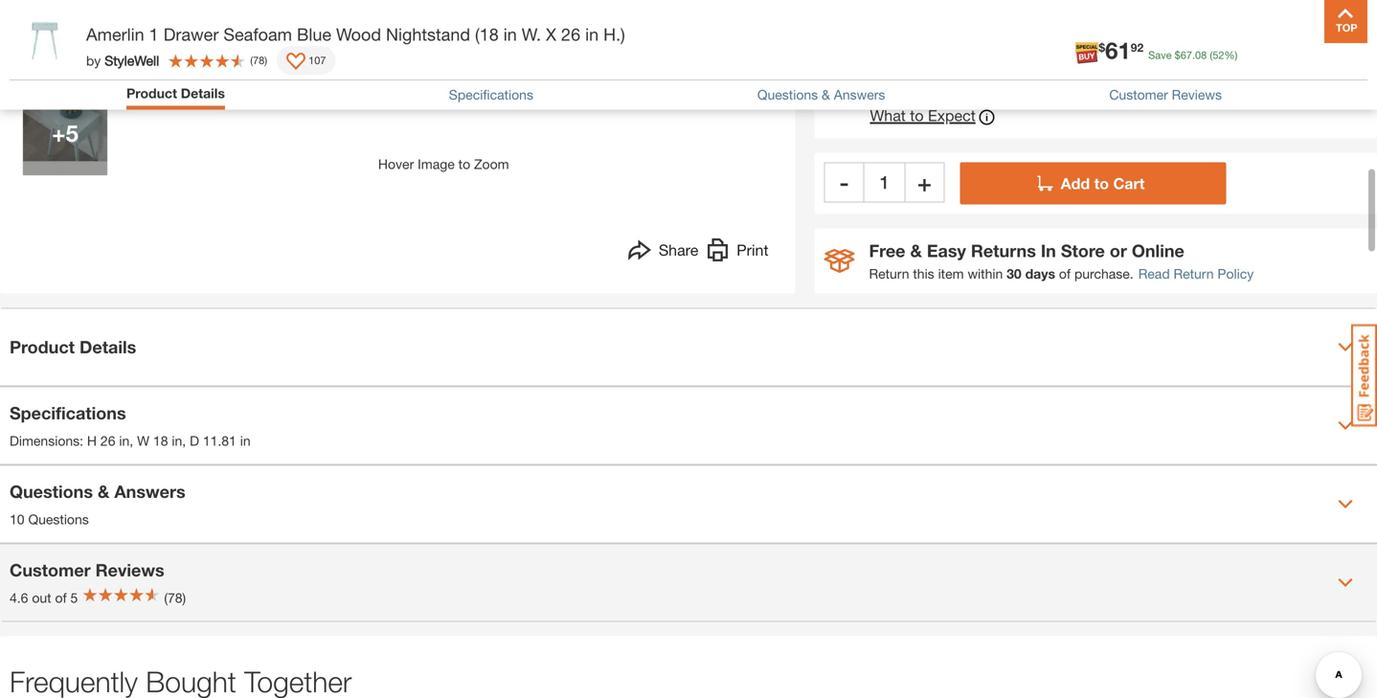 Task type: describe. For each thing, give the bounding box(es) containing it.
2 , from the left
[[182, 433, 186, 449]]

1 vertical spatial to
[[458, 156, 470, 172]]

free & easy returns in store or online return this item within 30 days of purchase. read return policy
[[869, 240, 1254, 282]]

1 horizontal spatial customer
[[1109, 87, 1168, 103]]

0 horizontal spatial of
[[55, 590, 67, 606]]

amerlin 1 drawer seafoam blue wood nightstand (18 in w. x 26 in h.)
[[86, 24, 625, 45]]

10
[[10, 512, 24, 527]]

h.)
[[603, 24, 625, 45]]

by
[[86, 52, 101, 68]]

no
[[898, 72, 918, 90]]

dimensions:
[[10, 433, 83, 449]]

what
[[870, 106, 906, 125]]

print button
[[706, 239, 769, 267]]

18
[[153, 433, 168, 449]]

0 horizontal spatial customer
[[10, 560, 91, 580]]

1 vertical spatial 5
[[70, 590, 78, 606]]

hover
[[378, 156, 414, 172]]

seafoam
[[223, 24, 292, 45]]

78
[[253, 54, 265, 67]]

days
[[1025, 266, 1055, 282]]

specifications dimensions: h 26 in , w 18 in , d 11.81 in
[[10, 403, 251, 449]]

add to cart
[[1061, 174, 1145, 193]]

blue
[[297, 24, 331, 45]]

52
[[1213, 49, 1224, 61]]

caret image for questions & answers
[[1338, 497, 1353, 512]]

icon image
[[824, 249, 855, 273]]

1 , from the left
[[130, 433, 133, 449]]

d
[[190, 433, 199, 449]]

0 horizontal spatial (
[[250, 54, 253, 67]]

w
[[137, 433, 149, 449]]

answers for questions & answers
[[834, 87, 885, 103]]

print
[[737, 241, 769, 259]]

what to expect
[[870, 106, 976, 125]]

26 inside 'specifications dimensions: h 26 in , w 18 in , d 11.81 in'
[[100, 433, 115, 449]]

save
[[1149, 49, 1172, 61]]

0 vertical spatial 5
[[66, 119, 78, 147]]

( 78 )
[[250, 54, 267, 67]]

questions & answers 10 questions
[[10, 481, 185, 527]]

x
[[546, 24, 557, 45]]

92
[[1131, 41, 1144, 54]]

)
[[265, 54, 267, 67]]

$ inside $ 61 92
[[1099, 41, 1105, 54]]

product image image
[[14, 10, 77, 72]]

in
[[1041, 240, 1056, 261]]

67
[[1181, 49, 1192, 61]]

107 button
[[277, 46, 336, 75]]

answers for questions & answers 10 questions
[[114, 481, 185, 502]]

questions for questions & answers
[[757, 87, 818, 103]]

cart
[[1113, 174, 1145, 193]]

what to expect button
[[870, 106, 995, 129]]

questions for questions & answers 10 questions
[[10, 481, 93, 502]]

this
[[913, 266, 935, 282]]

item
[[938, 266, 964, 282]]

%)
[[1224, 49, 1238, 61]]

1 caret image from the top
[[1338, 340, 1353, 355]]

+ 5
[[52, 119, 78, 147]]

0 vertical spatial 26
[[561, 24, 580, 45]]

save $ 67 . 08 ( 52 %)
[[1149, 49, 1238, 61]]

purchase.
[[1075, 266, 1134, 282]]

top button
[[1325, 0, 1368, 43]]

specifications for specifications
[[449, 87, 533, 103]]

61
[[1105, 36, 1131, 64]]

in left h.)
[[585, 24, 599, 45]]

+ button
[[905, 162, 945, 203]]

2 return from the left
[[1174, 266, 1214, 282]]

1 vertical spatial details
[[80, 337, 136, 357]]

store
[[1061, 240, 1105, 261]]

by stylewell
[[86, 52, 159, 68]]

1 horizontal spatial $
[[1175, 49, 1181, 61]]

1 vertical spatial reviews
[[95, 560, 164, 580]]

-
[[840, 169, 849, 196]]



Task type: vqa. For each thing, say whether or not it's contained in the screenshot.
4.6 at the bottom left of the page
yes



Task type: locate. For each thing, give the bounding box(es) containing it.
to left zoom
[[458, 156, 470, 172]]

details
[[181, 85, 225, 101], [80, 337, 136, 357]]

return down free
[[869, 266, 909, 282]]

0 vertical spatial product
[[126, 85, 177, 101]]

, left the 'd'
[[182, 433, 186, 449]]

to right 'add'
[[1094, 174, 1109, 193]]

wood
[[336, 24, 381, 45]]

to for add
[[1094, 174, 1109, 193]]

26 right x
[[561, 24, 580, 45]]

0 vertical spatial questions
[[757, 87, 818, 103]]

reviews down .
[[1172, 87, 1222, 103]]

4.6
[[10, 590, 28, 606]]

answers inside questions & answers 10 questions
[[114, 481, 185, 502]]

1 horizontal spatial specifications
[[449, 87, 533, 103]]

share button
[[628, 239, 699, 267]]

1 vertical spatial questions
[[10, 481, 93, 502]]

0 vertical spatial &
[[822, 87, 830, 103]]

+ down the what to expect button
[[918, 169, 932, 196]]

0 horizontal spatial +
[[52, 119, 66, 147]]

0 vertical spatial of
[[1059, 266, 1071, 282]]

0 horizontal spatial 26
[[100, 433, 115, 449]]

1 horizontal spatial reviews
[[1172, 87, 1222, 103]]

1 horizontal spatial customer reviews
[[1109, 87, 1222, 103]]

0 vertical spatial caret image
[[1338, 340, 1353, 355]]

26
[[561, 24, 580, 45], [100, 433, 115, 449]]

to for what
[[910, 106, 924, 125]]

0 vertical spatial to
[[910, 106, 924, 125]]

online
[[1132, 240, 1185, 261]]

reviews up (78)
[[95, 560, 164, 580]]

reviews
[[1172, 87, 1222, 103], [95, 560, 164, 580]]

answers down w
[[114, 481, 185, 502]]

or
[[1110, 240, 1127, 261]]

0 vertical spatial reviews
[[1172, 87, 1222, 103]]

feedback link image
[[1351, 324, 1377, 427]]

display image
[[287, 53, 306, 72]]

2 vertical spatial &
[[98, 481, 110, 502]]

within
[[968, 266, 1003, 282]]

1 vertical spatial +
[[918, 169, 932, 196]]

questions
[[757, 87, 818, 103], [10, 481, 93, 502], [28, 512, 89, 527]]

1 vertical spatial specifications
[[10, 403, 126, 423]]

customer reviews button
[[1109, 87, 1222, 103], [1109, 87, 1222, 103]]

stylewell
[[105, 52, 159, 68]]

0 vertical spatial customer
[[1109, 87, 1168, 103]]

read return policy link
[[1139, 264, 1254, 284]]

107
[[309, 54, 326, 67]]

specifications for specifications dimensions: h 26 in , w 18 in , d 11.81 in
[[10, 403, 126, 423]]

1 vertical spatial 26
[[100, 433, 115, 449]]

$
[[1099, 41, 1105, 54], [1175, 49, 1181, 61]]

1 horizontal spatial answers
[[834, 87, 885, 103]]

specifications up dimensions:
[[10, 403, 126, 423]]

details down the drawer
[[181, 85, 225, 101]]

4.6 out of 5
[[10, 590, 78, 606]]

2 horizontal spatial &
[[910, 240, 922, 261]]

hover image to zoom
[[378, 156, 509, 172]]

& down 'specifications dimensions: h 26 in , w 18 in , d 11.81 in'
[[98, 481, 110, 502]]

easy
[[927, 240, 966, 261]]

1 horizontal spatial &
[[822, 87, 830, 103]]

2 vertical spatial caret image
[[1338, 497, 1353, 512]]

1 horizontal spatial ,
[[182, 433, 186, 449]]

&
[[822, 87, 830, 103], [910, 240, 922, 261], [98, 481, 110, 502]]

caret image for specifications
[[1338, 418, 1353, 433]]

+ for + 5
[[52, 119, 66, 147]]

product details down stylewell
[[126, 85, 225, 101]]

0 horizontal spatial answers
[[114, 481, 185, 502]]

11.81
[[203, 433, 236, 449]]

5
[[66, 119, 78, 147], [70, 590, 78, 606]]

nightstand
[[386, 24, 470, 45]]

& left no
[[822, 87, 830, 103]]

2 vertical spatial to
[[1094, 174, 1109, 193]]

08
[[1195, 49, 1207, 61]]

to right what
[[910, 106, 924, 125]]

,
[[130, 433, 133, 449], [182, 433, 186, 449]]

add to cart button
[[960, 162, 1226, 205]]

in left the w.
[[504, 24, 517, 45]]

1 horizontal spatial +
[[918, 169, 932, 196]]

0 horizontal spatial ,
[[130, 433, 133, 449]]

1 horizontal spatial (
[[1210, 49, 1213, 61]]

answers
[[834, 87, 885, 103], [114, 481, 185, 502]]

in right '18'
[[172, 433, 182, 449]]

& for questions & answers
[[98, 481, 110, 502]]

0 horizontal spatial &
[[98, 481, 110, 502]]

product down stylewell
[[126, 85, 177, 101]]

- button
[[824, 162, 864, 203]]

of
[[1059, 266, 1071, 282], [55, 590, 67, 606]]

+ down product image
[[52, 119, 66, 147]]

seafoam stylewell nightstands bs1807221 sea a0.3 image
[[23, 0, 107, 74]]

customer reviews down save
[[1109, 87, 1222, 103]]

$ left the 92
[[1099, 41, 1105, 54]]

to
[[910, 106, 924, 125], [458, 156, 470, 172], [1094, 174, 1109, 193]]

2 vertical spatial questions
[[28, 512, 89, 527]]

zoom
[[474, 156, 509, 172]]

& inside questions & answers 10 questions
[[98, 481, 110, 502]]

no thanks
[[898, 72, 968, 90]]

1 horizontal spatial to
[[910, 106, 924, 125]]

0 horizontal spatial reviews
[[95, 560, 164, 580]]

return right read
[[1174, 266, 1214, 282]]

product details
[[126, 85, 225, 101], [10, 337, 136, 357]]

details up 'specifications dimensions: h 26 in , w 18 in , d 11.81 in'
[[80, 337, 136, 357]]

customer up 4.6 out of 5
[[10, 560, 91, 580]]

of right out at the left bottom of the page
[[55, 590, 67, 606]]

1 vertical spatial of
[[55, 590, 67, 606]]

0 vertical spatial +
[[52, 119, 66, 147]]

1 horizontal spatial details
[[181, 85, 225, 101]]

0 vertical spatial details
[[181, 85, 225, 101]]

seafoam stylewell nightstands bs1807221 sea 66.4 image
[[23, 91, 107, 175]]

customer reviews up 4.6 out of 5
[[10, 560, 164, 580]]

add
[[1061, 174, 1090, 193]]

0 horizontal spatial details
[[80, 337, 136, 357]]

1 vertical spatial customer reviews
[[10, 560, 164, 580]]

1 horizontal spatial return
[[1174, 266, 1214, 282]]

3 caret image from the top
[[1338, 497, 1353, 512]]

2 caret image from the top
[[1338, 418, 1353, 433]]

of right 'days'
[[1059, 266, 1071, 282]]

drawer
[[163, 24, 219, 45]]

1 vertical spatial answers
[[114, 481, 185, 502]]

.
[[1192, 49, 1195, 61]]

in left w
[[119, 433, 130, 449]]

out
[[32, 590, 51, 606]]

(
[[1210, 49, 1213, 61], [250, 54, 253, 67]]

0 horizontal spatial customer reviews
[[10, 560, 164, 580]]

26 right h
[[100, 433, 115, 449]]

1
[[149, 24, 159, 45]]

0 horizontal spatial product
[[10, 337, 75, 357]]

0 vertical spatial specifications
[[449, 87, 533, 103]]

specifications down '(18'
[[449, 87, 533, 103]]

free
[[869, 240, 906, 261]]

customer down save
[[1109, 87, 1168, 103]]

product details button
[[126, 85, 225, 105], [126, 85, 225, 101], [0, 309, 1377, 386]]

share
[[659, 241, 699, 259]]

(18
[[475, 24, 499, 45]]

1 horizontal spatial of
[[1059, 266, 1071, 282]]

returns
[[971, 240, 1036, 261]]

, left w
[[130, 433, 133, 449]]

1 return from the left
[[869, 266, 909, 282]]

questions & answers button
[[757, 87, 885, 103], [757, 87, 885, 103]]

( left )
[[250, 54, 253, 67]]

+
[[52, 119, 66, 147], [918, 169, 932, 196]]

caret image
[[1338, 575, 1353, 591]]

0 horizontal spatial $
[[1099, 41, 1105, 54]]

customer
[[1109, 87, 1168, 103], [10, 560, 91, 580]]

h
[[87, 433, 97, 449]]

hover image to zoom button
[[156, 0, 731, 174]]

to inside button
[[910, 106, 924, 125]]

of inside free & easy returns in store or online return this item within 30 days of purchase. read return policy
[[1059, 266, 1071, 282]]

( right 08
[[1210, 49, 1213, 61]]

1 vertical spatial product details
[[10, 337, 136, 357]]

product up dimensions:
[[10, 337, 75, 357]]

return
[[869, 266, 909, 282], [1174, 266, 1214, 282]]

(78)
[[164, 590, 186, 606]]

$ 61 92
[[1099, 36, 1144, 64]]

product details up h
[[10, 337, 136, 357]]

0 vertical spatial answers
[[834, 87, 885, 103]]

image
[[418, 156, 455, 172]]

expect
[[928, 106, 976, 125]]

$ left .
[[1175, 49, 1181, 61]]

1 horizontal spatial 26
[[561, 24, 580, 45]]

& up this
[[910, 240, 922, 261]]

0 horizontal spatial to
[[458, 156, 470, 172]]

questions & answers
[[757, 87, 885, 103]]

amerlin
[[86, 24, 144, 45]]

1 vertical spatial &
[[910, 240, 922, 261]]

w.
[[522, 24, 541, 45]]

0 horizontal spatial return
[[869, 266, 909, 282]]

answers up what
[[834, 87, 885, 103]]

thanks
[[922, 72, 968, 90]]

specifications button
[[449, 87, 533, 103], [449, 87, 533, 103]]

read
[[1139, 266, 1170, 282]]

policy
[[1218, 266, 1254, 282]]

0 horizontal spatial specifications
[[10, 403, 126, 423]]

1 vertical spatial product
[[10, 337, 75, 357]]

+ for +
[[918, 169, 932, 196]]

specifications inside 'specifications dimensions: h 26 in , w 18 in , d 11.81 in'
[[10, 403, 126, 423]]

1 vertical spatial customer
[[10, 560, 91, 580]]

caret image
[[1338, 340, 1353, 355], [1338, 418, 1353, 433], [1338, 497, 1353, 512]]

specifications
[[449, 87, 533, 103], [10, 403, 126, 423]]

2 horizontal spatial to
[[1094, 174, 1109, 193]]

& inside free & easy returns in store or online return this item within 30 days of purchase. read return policy
[[910, 240, 922, 261]]

+ inside button
[[918, 169, 932, 196]]

30
[[1007, 266, 1022, 282]]

in
[[504, 24, 517, 45], [585, 24, 599, 45], [119, 433, 130, 449], [172, 433, 182, 449], [240, 433, 251, 449]]

& for free & easy returns in store or online
[[910, 240, 922, 261]]

1 vertical spatial caret image
[[1338, 418, 1353, 433]]

1 horizontal spatial product
[[126, 85, 177, 101]]

0 vertical spatial customer reviews
[[1109, 87, 1222, 103]]

0 vertical spatial product details
[[126, 85, 225, 101]]

None field
[[864, 162, 905, 203]]

in right 11.81
[[240, 433, 251, 449]]



